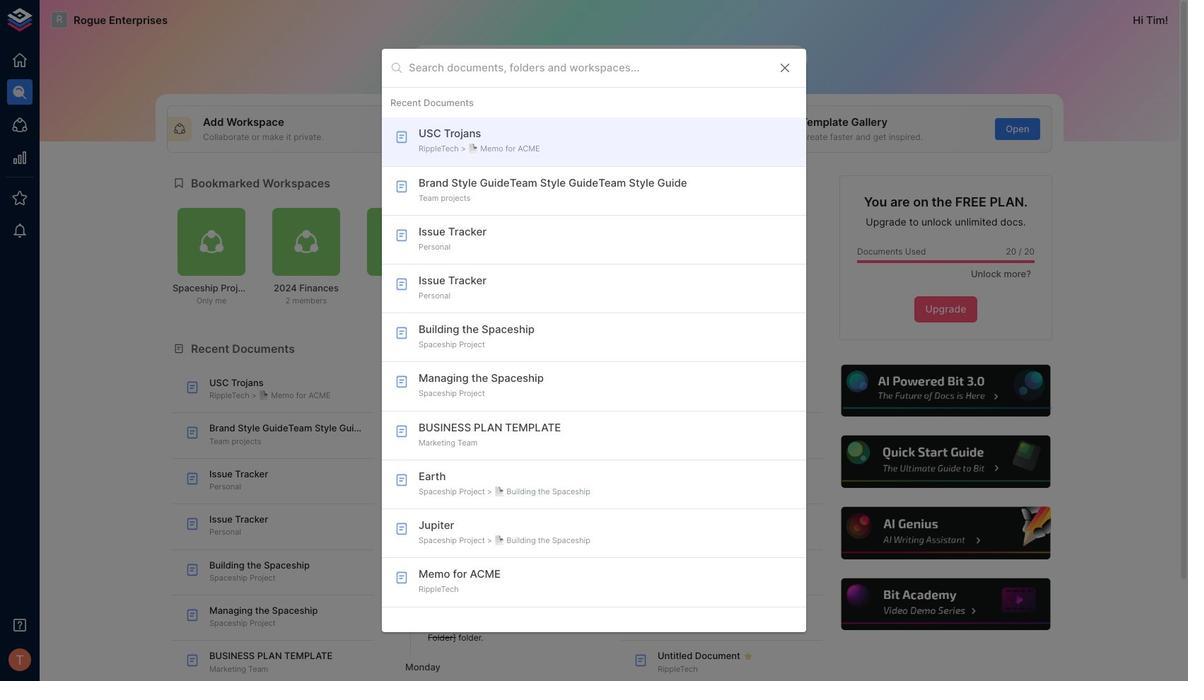 Task type: describe. For each thing, give the bounding box(es) containing it.
Search documents, folders and workspaces... text field
[[409, 57, 767, 79]]



Task type: locate. For each thing, give the bounding box(es) containing it.
3 help image from the top
[[840, 505, 1053, 562]]

2 help image from the top
[[840, 434, 1053, 490]]

help image
[[840, 363, 1053, 419], [840, 434, 1053, 490], [840, 505, 1053, 562], [840, 577, 1053, 633]]

dialog
[[382, 48, 807, 633]]

4 help image from the top
[[840, 577, 1053, 633]]

1 help image from the top
[[840, 363, 1053, 419]]



Task type: vqa. For each thing, say whether or not it's contained in the screenshot.
second HELP image from the top of the page
yes



